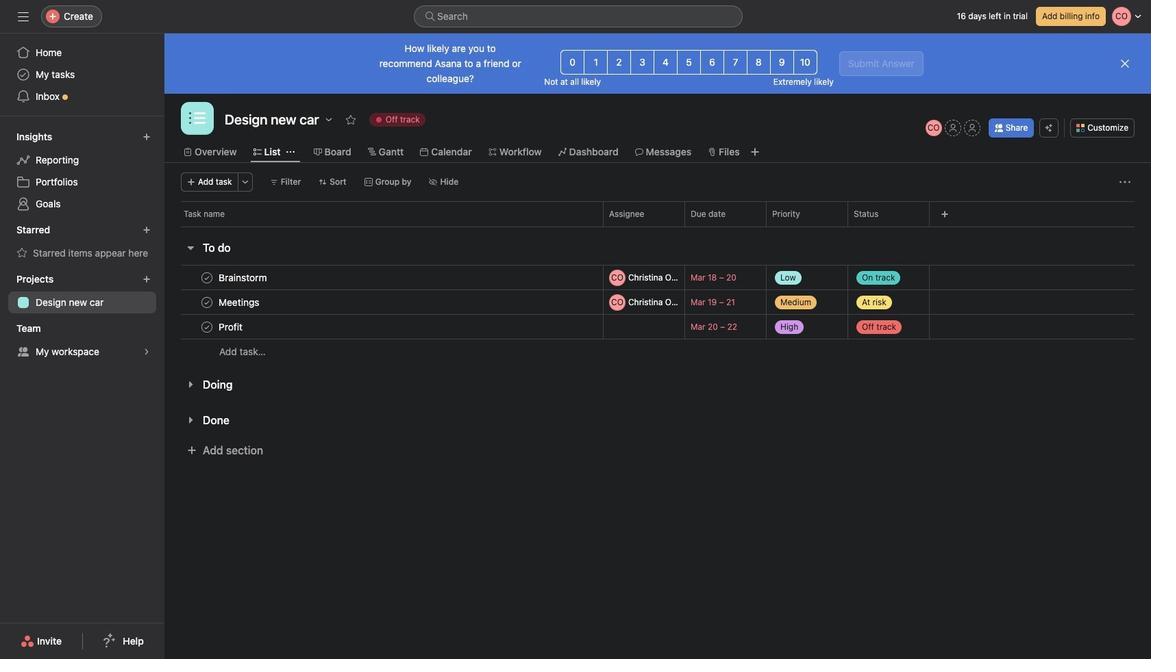 Task type: locate. For each thing, give the bounding box(es) containing it.
task name text field inside profit cell
[[216, 320, 247, 334]]

status field for brainstorm cell
[[848, 265, 930, 291]]

teams element
[[0, 317, 164, 366]]

None radio
[[561, 50, 585, 75], [607, 50, 631, 75], [630, 50, 654, 75], [654, 50, 678, 75], [677, 50, 701, 75], [723, 50, 747, 75], [561, 50, 585, 75], [607, 50, 631, 75], [630, 50, 654, 75], [654, 50, 678, 75], [677, 50, 701, 75], [723, 50, 747, 75]]

projects element
[[0, 267, 164, 317]]

1 vertical spatial task name text field
[[216, 296, 264, 309]]

task name text field for mark complete option
[[216, 271, 271, 285]]

add items to starred image
[[143, 226, 151, 234]]

option group
[[561, 50, 817, 75]]

expand task list for this group image
[[185, 380, 196, 391]]

1 vertical spatial mark complete image
[[199, 319, 215, 335]]

1 mark complete checkbox from the top
[[199, 294, 215, 311]]

new insights image
[[143, 133, 151, 141]]

collapse task list for this group image
[[185, 243, 196, 254]]

mark complete image for profit cell
[[199, 319, 215, 335]]

task name text field inside meetings cell
[[216, 296, 264, 309]]

status field for meetings cell
[[848, 290, 930, 315]]

row
[[164, 201, 1151, 227], [181, 226, 1135, 227], [164, 265, 1151, 291], [164, 290, 1151, 315], [164, 314, 1151, 340], [164, 339, 1151, 365]]

None radio
[[584, 50, 608, 75], [700, 50, 724, 75], [747, 50, 771, 75], [770, 50, 794, 75], [793, 50, 817, 75], [584, 50, 608, 75], [700, 50, 724, 75], [747, 50, 771, 75], [770, 50, 794, 75], [793, 50, 817, 75]]

task name text field for mark complete checkbox in the profit cell
[[216, 320, 247, 334]]

dismiss image
[[1120, 58, 1131, 69]]

2 task name text field from the top
[[216, 296, 264, 309]]

1 mark complete image from the top
[[199, 294, 215, 311]]

Mark complete checkbox
[[199, 294, 215, 311], [199, 319, 215, 335]]

see details, my workspace image
[[143, 348, 151, 356]]

2 vertical spatial task name text field
[[216, 320, 247, 334]]

2 mark complete image from the top
[[199, 319, 215, 335]]

mark complete image inside profit cell
[[199, 319, 215, 335]]

Task name text field
[[216, 271, 271, 285], [216, 296, 264, 309], [216, 320, 247, 334]]

profit cell
[[164, 314, 603, 340]]

0 vertical spatial mark complete checkbox
[[199, 294, 215, 311]]

1 task name text field from the top
[[216, 271, 271, 285]]

more actions image
[[1120, 177, 1131, 188]]

ask ai image
[[1045, 124, 1053, 132]]

mark complete image inside meetings cell
[[199, 294, 215, 311]]

add to starred image
[[345, 114, 356, 125]]

1 vertical spatial mark complete checkbox
[[199, 319, 215, 335]]

0 vertical spatial mark complete image
[[199, 294, 215, 311]]

mark complete image
[[199, 294, 215, 311], [199, 319, 215, 335]]

task name text field for mark complete checkbox within meetings cell
[[216, 296, 264, 309]]

status field for profit cell
[[848, 314, 930, 340]]

0 vertical spatial task name text field
[[216, 271, 271, 285]]

list box
[[414, 5, 743, 27]]

mark complete checkbox for profit cell
[[199, 319, 215, 335]]

expand task list for this group image
[[185, 415, 196, 426]]

brainstorm cell
[[164, 265, 603, 291]]

task name text field inside brainstorm cell
[[216, 271, 271, 285]]

hide sidebar image
[[18, 11, 29, 22]]

mark complete checkbox inside profit cell
[[199, 319, 215, 335]]

mark complete checkbox inside meetings cell
[[199, 294, 215, 311]]

3 task name text field from the top
[[216, 320, 247, 334]]

2 mark complete checkbox from the top
[[199, 319, 215, 335]]



Task type: vqa. For each thing, say whether or not it's contained in the screenshot.
Apps "BUTTON" on the right of page
no



Task type: describe. For each thing, give the bounding box(es) containing it.
header to do tree grid
[[164, 265, 1151, 365]]

list image
[[189, 110, 206, 127]]

new project or portfolio image
[[143, 275, 151, 284]]

manage project members image
[[925, 120, 942, 136]]

more actions image
[[241, 178, 249, 186]]

insights element
[[0, 125, 164, 218]]

Mark complete checkbox
[[199, 270, 215, 286]]

mark complete image for meetings cell
[[199, 294, 215, 311]]

starred element
[[0, 218, 164, 267]]

tab actions image
[[286, 148, 294, 156]]

add field image
[[941, 210, 949, 219]]

mark complete checkbox for meetings cell
[[199, 294, 215, 311]]

global element
[[0, 34, 164, 116]]

meetings cell
[[164, 290, 603, 315]]

mark complete image
[[199, 270, 215, 286]]



